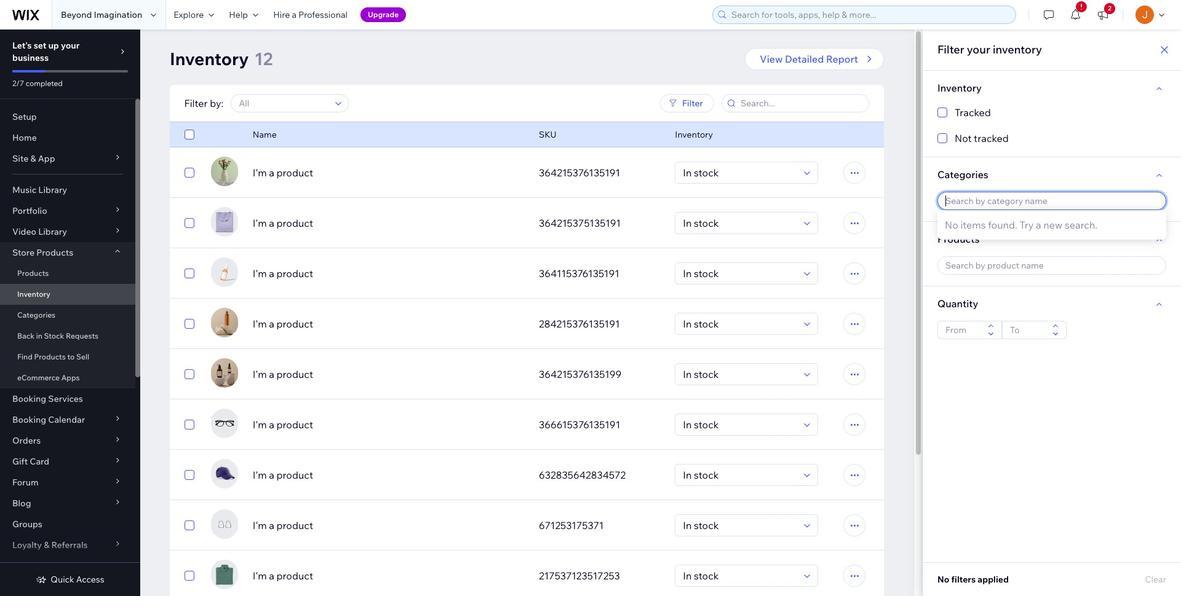 Task type: locate. For each thing, give the bounding box(es) containing it.
explore
[[174, 9, 204, 20]]

2 i'm a product button from the top
[[253, 216, 524, 231]]

forum button
[[0, 473, 135, 493]]

7 i'm a product from the top
[[253, 469, 313, 482]]

3 select field from the top
[[679, 263, 800, 284]]

None checkbox
[[185, 127, 194, 142], [185, 166, 194, 180], [185, 216, 194, 231], [185, 266, 194, 281], [185, 317, 194, 332], [185, 367, 194, 382], [185, 418, 194, 433], [185, 468, 194, 483], [185, 519, 194, 533], [185, 127, 194, 142], [185, 166, 194, 180], [185, 216, 194, 231], [185, 266, 194, 281], [185, 317, 194, 332], [185, 367, 194, 382], [185, 418, 194, 433], [185, 468, 194, 483], [185, 519, 194, 533]]

no left items
[[945, 219, 958, 231]]

booking down 'ecommerce'
[[12, 394, 46, 405]]

None checkbox
[[185, 569, 194, 584]]

7 product from the top
[[277, 469, 313, 482]]

1 select field from the top
[[679, 162, 800, 183]]

select field for 366615376135191
[[679, 415, 800, 436]]

booking up orders on the left bottom of page
[[12, 415, 46, 426]]

orders
[[12, 436, 41, 447]]

1 vertical spatial no
[[938, 575, 950, 586]]

setup
[[12, 111, 37, 122]]

8 i'm a product button from the top
[[253, 519, 524, 533]]

i'm a product button for 284215376135191
[[253, 317, 524, 332]]

1 vertical spatial library
[[38, 226, 67, 237]]

categories link
[[0, 305, 135, 326]]

select field for 284215376135191
[[679, 314, 800, 335]]

1 i'm from the top
[[253, 167, 267, 179]]

categories down not
[[938, 169, 989, 181]]

5 product from the top
[[277, 369, 313, 381]]

inventory down products link
[[17, 290, 50, 299]]

2 select field from the top
[[679, 213, 800, 234]]

364215376135191
[[539, 167, 620, 179]]

card
[[30, 457, 49, 468]]

ecommerce
[[17, 373, 60, 383]]

loyalty & referrals button
[[0, 535, 135, 556]]

9 i'm a product from the top
[[253, 570, 313, 583]]

0 horizontal spatial categories
[[17, 311, 55, 320]]

services
[[48, 394, 83, 405]]

0 vertical spatial no
[[945, 219, 958, 231]]

& right loyalty
[[44, 540, 49, 551]]

i'm a product button for 366615376135191
[[253, 418, 524, 433]]

i'm a product button
[[253, 166, 524, 180], [253, 216, 524, 231], [253, 266, 524, 281], [253, 317, 524, 332], [253, 367, 524, 382], [253, 418, 524, 433], [253, 468, 524, 483], [253, 519, 524, 533], [253, 569, 524, 584]]

categories up the in
[[17, 311, 55, 320]]

sidebar element
[[0, 30, 140, 597]]

back
[[17, 332, 34, 341]]

1 horizontal spatial categories
[[938, 169, 989, 181]]

From text field
[[942, 322, 984, 339]]

5 select field from the top
[[679, 364, 800, 385]]

7 select field from the top
[[679, 465, 800, 486]]

9 i'm a product button from the top
[[253, 569, 524, 584]]

a for 632835642834572
[[269, 469, 274, 482]]

booking inside dropdown button
[[12, 415, 46, 426]]

inventory link
[[0, 284, 135, 305]]

3 i'm a product button from the top
[[253, 266, 524, 281]]

requests
[[66, 332, 99, 341]]

4 i'm a product from the top
[[253, 318, 313, 330]]

2 product from the top
[[277, 217, 313, 229]]

store products button
[[0, 242, 135, 263]]

a for 671253175371
[[269, 520, 274, 532]]

1 horizontal spatial filter
[[682, 98, 703, 109]]

categories inside the 'sidebar' element
[[17, 311, 55, 320]]

2 library from the top
[[38, 226, 67, 237]]

library
[[38, 185, 67, 196], [38, 226, 67, 237]]

1 i'm a product from the top
[[253, 167, 313, 179]]

product for 364115376135191
[[277, 268, 313, 280]]

Search for tools, apps, help & more... field
[[728, 6, 1012, 23]]

&
[[30, 153, 36, 164], [44, 540, 49, 551]]

loyalty
[[12, 540, 42, 551]]

3 product from the top
[[277, 268, 313, 280]]

4 i'm a product button from the top
[[253, 317, 524, 332]]

2 i'm a product from the top
[[253, 217, 313, 229]]

categories
[[938, 169, 989, 181], [17, 311, 55, 320]]

inventory up filter by:
[[170, 48, 249, 70]]

products down items
[[938, 233, 980, 245]]

setup link
[[0, 106, 135, 127]]

5 i'm a product from the top
[[253, 369, 313, 381]]

no left filters
[[938, 575, 950, 586]]

imagination
[[94, 9, 142, 20]]

video
[[12, 226, 36, 237]]

tracked
[[974, 132, 1009, 145]]

filter your inventory
[[938, 42, 1042, 57]]

music
[[12, 185, 36, 196]]

select field for 364215376135191
[[679, 162, 800, 183]]

9 select field from the top
[[679, 566, 800, 587]]

0 horizontal spatial your
[[61, 40, 80, 51]]

blog
[[12, 498, 31, 509]]

no items found. try a new search.
[[945, 219, 1098, 231]]

a for 364215375135191
[[269, 217, 274, 229]]

try
[[1020, 219, 1034, 231]]

Not tracked checkbox
[[938, 131, 1167, 146]]

stock
[[44, 332, 64, 341]]

quantity
[[938, 298, 979, 310]]

beyond
[[61, 9, 92, 20]]

calendar
[[48, 415, 85, 426]]

3 i'm from the top
[[253, 268, 267, 280]]

no for no filters applied
[[938, 575, 950, 586]]

back in stock requests
[[17, 332, 99, 341]]

& inside popup button
[[30, 153, 36, 164]]

video library
[[12, 226, 67, 237]]

products down the video library popup button
[[36, 247, 73, 258]]

8 i'm a product from the top
[[253, 520, 313, 532]]

0 vertical spatial categories
[[938, 169, 989, 181]]

report
[[826, 53, 858, 65]]

library inside music library link
[[38, 185, 67, 196]]

booking
[[12, 394, 46, 405], [12, 415, 46, 426]]

sell
[[76, 353, 89, 362]]

i'm a product
[[253, 167, 313, 179], [253, 217, 313, 229], [253, 268, 313, 280], [253, 318, 313, 330], [253, 369, 313, 381], [253, 419, 313, 431], [253, 469, 313, 482], [253, 520, 313, 532], [253, 570, 313, 583]]

booking for booking calendar
[[12, 415, 46, 426]]

8 i'm from the top
[[253, 520, 267, 532]]

4 i'm from the top
[[253, 318, 267, 330]]

access
[[76, 575, 104, 586]]

5 i'm a product button from the top
[[253, 367, 524, 382]]

0 horizontal spatial &
[[30, 153, 36, 164]]

let's set up your business
[[12, 40, 80, 63]]

library up store products
[[38, 226, 67, 237]]

product for 217537123517253
[[277, 570, 313, 583]]

7 i'm a product button from the top
[[253, 468, 524, 483]]

0 horizontal spatial filter
[[185, 97, 208, 110]]

i'm for 364115376135191
[[253, 268, 267, 280]]

6 product from the top
[[277, 419, 313, 431]]

your left inventory
[[967, 42, 990, 57]]

i'm for 284215376135191
[[253, 318, 267, 330]]

product for 632835642834572
[[277, 469, 313, 482]]

to
[[67, 353, 75, 362]]

2
[[1108, 4, 1112, 12]]

in
[[36, 332, 42, 341]]

sku
[[539, 129, 557, 140]]

i'm for 671253175371
[[253, 520, 267, 532]]

9 product from the top
[[277, 570, 313, 583]]

2 i'm from the top
[[253, 217, 267, 229]]

sale
[[46, 561, 63, 572]]

library up portfolio popup button
[[38, 185, 67, 196]]

Search by category name field
[[942, 193, 1162, 210]]

& inside 'dropdown button'
[[44, 540, 49, 551]]

find products to sell
[[17, 353, 89, 362]]

6 select field from the top
[[679, 415, 800, 436]]

1 vertical spatial categories
[[17, 311, 55, 320]]

inventory inside 'link'
[[17, 290, 50, 299]]

6 i'm a product button from the top
[[253, 418, 524, 433]]

4 select field from the top
[[679, 314, 800, 335]]

All field
[[236, 95, 332, 112]]

professional
[[298, 9, 348, 20]]

i'm for 632835642834572
[[253, 469, 267, 482]]

hire a professional link
[[266, 0, 355, 30]]

inventory down filter button
[[675, 129, 713, 140]]

music library link
[[0, 180, 135, 201]]

view detailed report button
[[745, 48, 884, 70]]

i'm for 364215376135191
[[253, 167, 267, 179]]

store
[[12, 247, 34, 258]]

8 select field from the top
[[679, 516, 800, 536]]

& right site
[[30, 153, 36, 164]]

364115376135191
[[539, 268, 620, 280]]

6 i'm from the top
[[253, 419, 267, 431]]

product
[[277, 167, 313, 179], [277, 217, 313, 229], [277, 268, 313, 280], [277, 318, 313, 330], [277, 369, 313, 381], [277, 419, 313, 431], [277, 469, 313, 482], [277, 520, 313, 532], [277, 570, 313, 583]]

1 booking from the top
[[12, 394, 46, 405]]

upgrade button
[[361, 7, 406, 22]]

forum
[[12, 477, 39, 489]]

0 vertical spatial booking
[[12, 394, 46, 405]]

632835642834572
[[539, 469, 626, 482]]

site & app button
[[0, 148, 135, 169]]

0 vertical spatial library
[[38, 185, 67, 196]]

1 horizontal spatial &
[[44, 540, 49, 551]]

a
[[292, 9, 297, 20], [269, 167, 274, 179], [269, 217, 274, 229], [1036, 219, 1041, 231], [269, 268, 274, 280], [269, 318, 274, 330], [269, 369, 274, 381], [269, 419, 274, 431], [269, 469, 274, 482], [269, 520, 274, 532], [269, 570, 274, 583]]

1 vertical spatial &
[[44, 540, 49, 551]]

inventory up tracked
[[938, 82, 982, 94]]

i'm a product for 364215375135191
[[253, 217, 313, 229]]

5 i'm from the top
[[253, 369, 267, 381]]

4 product from the top
[[277, 318, 313, 330]]

i'm a product button for 671253175371
[[253, 519, 524, 533]]

your right the up
[[61, 40, 80, 51]]

i'm for 364215375135191
[[253, 217, 267, 229]]

0 vertical spatial &
[[30, 153, 36, 164]]

671253175371
[[539, 520, 604, 532]]

1 product from the top
[[277, 167, 313, 179]]

2 booking from the top
[[12, 415, 46, 426]]

& for loyalty
[[44, 540, 49, 551]]

loyalty & referrals
[[12, 540, 88, 551]]

i'm a product button for 364215375135191
[[253, 216, 524, 231]]

i'm for 366615376135191
[[253, 419, 267, 431]]

library inside the video library popup button
[[38, 226, 67, 237]]

1 i'm a product button from the top
[[253, 166, 524, 180]]

Select field
[[679, 162, 800, 183], [679, 213, 800, 234], [679, 263, 800, 284], [679, 314, 800, 335], [679, 364, 800, 385], [679, 415, 800, 436], [679, 465, 800, 486], [679, 516, 800, 536], [679, 566, 800, 587]]

2/7 completed
[[12, 79, 63, 88]]

7 i'm from the top
[[253, 469, 267, 482]]

a for 366615376135191
[[269, 419, 274, 431]]

1 library from the top
[[38, 185, 67, 196]]

6 i'm a product from the top
[[253, 419, 313, 431]]

filter for filter your inventory
[[938, 42, 965, 57]]

no
[[945, 219, 958, 231], [938, 575, 950, 586]]

1 horizontal spatial your
[[967, 42, 990, 57]]

Tracked checkbox
[[938, 105, 1167, 120]]

i'm a product button for 364115376135191
[[253, 266, 524, 281]]

booking services link
[[0, 389, 135, 410]]

2 horizontal spatial filter
[[938, 42, 965, 57]]

name
[[253, 129, 277, 140]]

view
[[760, 53, 783, 65]]

1 vertical spatial booking
[[12, 415, 46, 426]]

3 i'm a product from the top
[[253, 268, 313, 280]]

9 i'm from the top
[[253, 570, 267, 583]]

8 product from the top
[[277, 520, 313, 532]]



Task type: describe. For each thing, give the bounding box(es) containing it.
of
[[35, 561, 44, 572]]

point of sale
[[12, 561, 63, 572]]

i'm a product button for 217537123517253
[[253, 569, 524, 584]]

gift card
[[12, 457, 49, 468]]

select field for 364215376135199
[[679, 364, 800, 385]]

help button
[[222, 0, 266, 30]]

app
[[38, 153, 55, 164]]

To text field
[[1007, 322, 1049, 339]]

filter for filter by:
[[185, 97, 208, 110]]

no for no items found. try a new search.
[[945, 219, 958, 231]]

business
[[12, 52, 49, 63]]

library for video library
[[38, 226, 67, 237]]

i'm a product for 366615376135191
[[253, 419, 313, 431]]

inventory
[[993, 42, 1042, 57]]

Search by product name field
[[942, 257, 1162, 274]]

upgrade
[[368, 10, 399, 19]]

Search... field
[[737, 95, 865, 112]]

2/7
[[12, 79, 24, 88]]

video library button
[[0, 221, 135, 242]]

hire a professional
[[273, 9, 348, 20]]

filters
[[952, 575, 976, 586]]

items
[[961, 219, 986, 231]]

filter button
[[660, 94, 714, 113]]

product for 364215376135191
[[277, 167, 313, 179]]

home
[[12, 132, 37, 143]]

site
[[12, 153, 28, 164]]

applied
[[978, 575, 1009, 586]]

portfolio button
[[0, 201, 135, 221]]

find products to sell link
[[0, 347, 135, 368]]

help
[[229, 9, 248, 20]]

select field for 217537123517253
[[679, 566, 800, 587]]

booking calendar button
[[0, 410, 135, 431]]

booking calendar
[[12, 415, 85, 426]]

point
[[12, 561, 33, 572]]

let's
[[12, 40, 32, 51]]

ecommerce apps link
[[0, 368, 135, 389]]

a for 364215376135191
[[269, 167, 274, 179]]

select field for 364215375135191
[[679, 213, 800, 234]]

products up ecommerce apps
[[34, 353, 66, 362]]

gift card button
[[0, 452, 135, 473]]

library for music library
[[38, 185, 67, 196]]

groups link
[[0, 514, 135, 535]]

quick access
[[51, 575, 104, 586]]

product for 284215376135191
[[277, 318, 313, 330]]

filter inside button
[[682, 98, 703, 109]]

booking services
[[12, 394, 83, 405]]

i'm a product for 364215376135199
[[253, 369, 313, 381]]

set
[[34, 40, 46, 51]]

new
[[1044, 219, 1063, 231]]

products inside popup button
[[36, 247, 73, 258]]

quick
[[51, 575, 74, 586]]

select field for 671253175371
[[679, 516, 800, 536]]

& for site
[[30, 153, 36, 164]]

217537123517253
[[539, 570, 620, 583]]

i'm a product for 671253175371
[[253, 520, 313, 532]]

apps
[[61, 373, 80, 383]]

ecommerce apps
[[17, 373, 80, 383]]

select field for 632835642834572
[[679, 465, 800, 486]]

products link
[[0, 263, 135, 284]]

no filters applied
[[938, 575, 1009, 586]]

booking for booking services
[[12, 394, 46, 405]]

products down store
[[17, 269, 49, 278]]

i'm for 364215376135199
[[253, 369, 267, 381]]

referrals
[[51, 540, 88, 551]]

find
[[17, 353, 32, 362]]

search.
[[1065, 219, 1098, 231]]

i'm for 217537123517253
[[253, 570, 267, 583]]

i'm a product button for 632835642834572
[[253, 468, 524, 483]]

12
[[254, 48, 273, 70]]

a for 217537123517253
[[269, 570, 274, 583]]

i'm a product for 364215376135191
[[253, 167, 313, 179]]

product for 364215376135199
[[277, 369, 313, 381]]

by:
[[210, 97, 224, 110]]

product for 364215375135191
[[277, 217, 313, 229]]

product for 366615376135191
[[277, 419, 313, 431]]

i'm a product for 217537123517253
[[253, 570, 313, 583]]

364215376135199
[[539, 369, 622, 381]]

i'm a product button for 364215376135191
[[253, 166, 524, 180]]

detailed
[[785, 53, 824, 65]]

point of sale link
[[0, 556, 135, 577]]

beyond imagination
[[61, 9, 142, 20]]

i'm a product for 364115376135191
[[253, 268, 313, 280]]

portfolio
[[12, 205, 47, 217]]

your inside "let's set up your business"
[[61, 40, 80, 51]]

hire
[[273, 9, 290, 20]]

not tracked
[[955, 132, 1009, 145]]

select field for 364115376135191
[[679, 263, 800, 284]]

inventory 12
[[170, 48, 273, 70]]

364215375135191
[[539, 217, 621, 229]]

284215376135191
[[539, 318, 620, 330]]

store products
[[12, 247, 73, 258]]

blog button
[[0, 493, 135, 514]]

i'm a product for 284215376135191
[[253, 318, 313, 330]]

gift
[[12, 457, 28, 468]]

orders button
[[0, 431, 135, 452]]

a for 284215376135191
[[269, 318, 274, 330]]

music library
[[12, 185, 67, 196]]

back in stock requests link
[[0, 326, 135, 347]]

quick access button
[[36, 575, 104, 586]]

i'm a product for 632835642834572
[[253, 469, 313, 482]]

completed
[[26, 79, 63, 88]]

view detailed report
[[760, 53, 858, 65]]

a for 364115376135191
[[269, 268, 274, 280]]

a for 364215376135199
[[269, 369, 274, 381]]

found.
[[988, 219, 1018, 231]]

product for 671253175371
[[277, 520, 313, 532]]

i'm a product button for 364215376135199
[[253, 367, 524, 382]]

filter by:
[[185, 97, 224, 110]]

up
[[48, 40, 59, 51]]



Task type: vqa. For each thing, say whether or not it's contained in the screenshot.
ninth I'm from the top
yes



